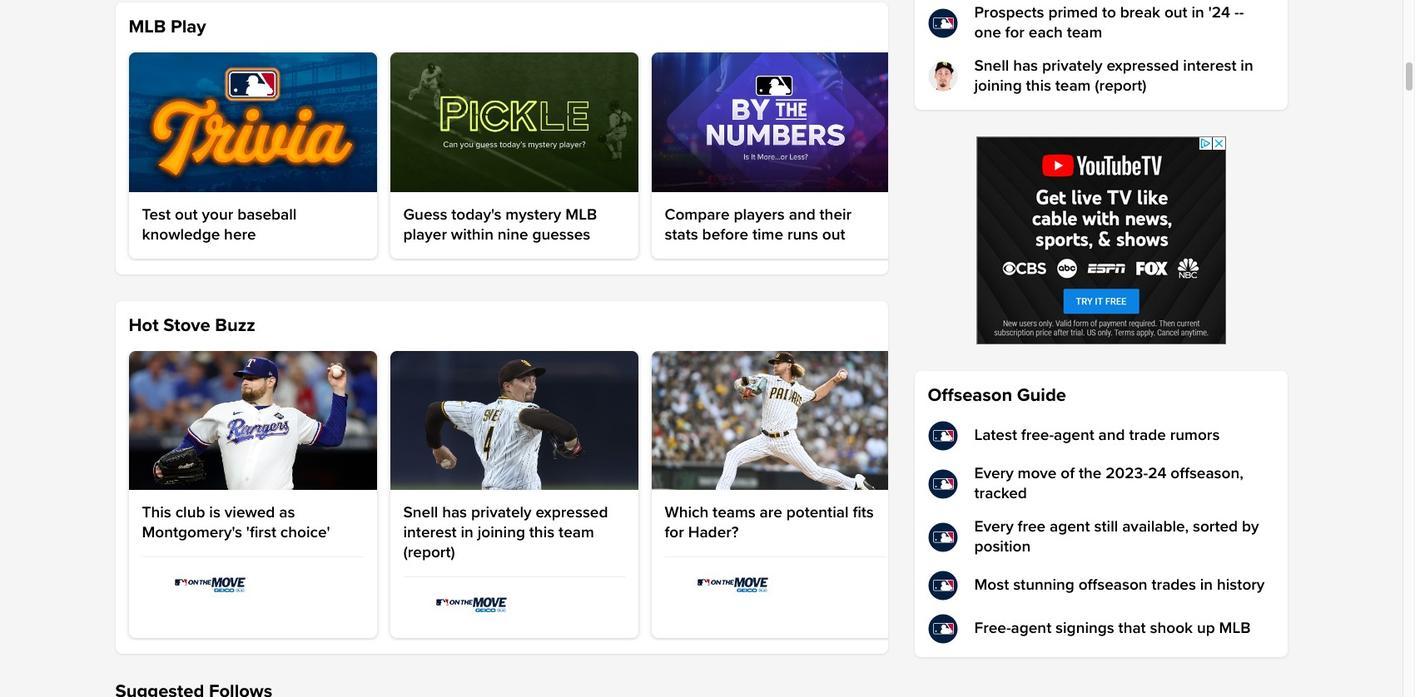 Task type: vqa. For each thing, say whether or not it's contained in the screenshot.
"move"
yes



Task type: describe. For each thing, give the bounding box(es) containing it.
play
[[171, 16, 206, 38]]

your
[[202, 205, 233, 225]]

out inside prospects primed to break out in '24 -- one for each team
[[1165, 3, 1188, 22]]

up
[[1197, 620, 1216, 639]]

guess today's mystery mlb player within nine guesses link
[[403, 205, 625, 245]]

every free agent still available, sorted by position link
[[928, 518, 1275, 558]]

free-
[[1022, 426, 1054, 446]]

knowledge
[[142, 225, 220, 245]]

baseball
[[238, 205, 297, 225]]

available,
[[1123, 518, 1189, 537]]

this
[[142, 504, 171, 523]]

within
[[451, 225, 494, 245]]

mlb play
[[129, 16, 206, 38]]

mlb image for every
[[928, 523, 958, 553]]

0 vertical spatial snell has privately expressed interest in joining this team (report)
[[975, 57, 1254, 96]]

this club is viewed as montgomery's 'first choice' link
[[142, 504, 363, 544]]

offseason
[[1079, 576, 1148, 595]]

break
[[1121, 3, 1161, 22]]

compare
[[665, 205, 730, 225]]

2 horizontal spatial mlb
[[1220, 620, 1251, 639]]

guess today's mystery mlb player within nine guesses image
[[390, 52, 638, 192]]

0 horizontal spatial this
[[529, 524, 555, 543]]

of
[[1061, 465, 1075, 484]]

out inside compare players and their stats before time runs out
[[823, 225, 846, 245]]

trades
[[1152, 576, 1197, 595]]

1 horizontal spatial expressed
[[1107, 57, 1180, 76]]

1 horizontal spatial joining
[[975, 77, 1022, 96]]

players
[[734, 205, 785, 225]]

most stunning offseason trades in history link
[[928, 571, 1275, 601]]

sorted
[[1193, 518, 1238, 537]]

mlb image for prospects
[[928, 8, 958, 38]]

1 vertical spatial snell has privately expressed interest in joining this team (report) link
[[403, 504, 625, 564]]

1 - from the left
[[1235, 3, 1240, 22]]

move
[[1018, 465, 1057, 484]]

guess today's mystery mlb player within nine guesses
[[403, 205, 597, 245]]

0 horizontal spatial interest
[[403, 524, 457, 543]]

test out your baseball knowledge here
[[142, 205, 297, 245]]

snell has privately expressed interest in joining this team (report) image
[[390, 351, 638, 491]]

tracked
[[975, 485, 1028, 504]]

stats
[[665, 225, 698, 245]]

agent for free
[[1050, 518, 1091, 537]]

2023-
[[1106, 465, 1148, 484]]

mlb inside guess today's mystery mlb player within nine guesses
[[566, 205, 597, 225]]

hot
[[129, 314, 159, 337]]

prospects primed to break out in '24 -- one for each team link
[[928, 3, 1275, 43]]

1 horizontal spatial (report)
[[1095, 77, 1147, 96]]

are
[[760, 504, 783, 523]]

hot stove buzz
[[129, 314, 255, 337]]

teams
[[713, 504, 756, 523]]

1 horizontal spatial privately
[[1043, 57, 1103, 76]]

2 vertical spatial agent
[[1011, 620, 1052, 639]]

1 horizontal spatial interest
[[1184, 57, 1237, 76]]

which teams are potential fits for hader? image
[[652, 351, 900, 491]]

offseason,
[[1171, 465, 1244, 484]]

most stunning offseason trades in history
[[975, 576, 1265, 595]]

0 horizontal spatial expressed
[[536, 504, 608, 523]]

montgomery's
[[142, 524, 242, 543]]

prospects primed to break out in '24 -- one for each team
[[975, 3, 1244, 42]]

latest
[[975, 426, 1018, 446]]

'24
[[1209, 3, 1231, 22]]

which teams are potential fits for hader? link
[[665, 504, 886, 544]]

0 horizontal spatial mlb
[[129, 16, 166, 38]]

shook
[[1150, 620, 1193, 639]]

is
[[209, 504, 221, 523]]

mlb image for most
[[928, 571, 958, 601]]

2 - from the left
[[1240, 3, 1244, 22]]

test out your baseball knowledge here image
[[129, 52, 377, 192]]

for inside which teams are potential fits for hader?
[[665, 524, 684, 543]]

this club is viewed as montgomery's 'first choice' image
[[129, 351, 377, 491]]

which
[[665, 504, 709, 523]]

advertisement region for snell has privately expressed interest in joining this team (report)
[[431, 591, 597, 619]]

viewed
[[225, 504, 275, 523]]

0 horizontal spatial snell has privately expressed interest in joining this team (report)
[[403, 504, 608, 563]]

guesses
[[532, 225, 591, 245]]

1 vertical spatial team
[[1056, 77, 1091, 96]]

signings
[[1056, 620, 1115, 639]]

1 vertical spatial (report)
[[403, 544, 455, 563]]



Task type: locate. For each thing, give the bounding box(es) containing it.
every for every move of the 2023-24 offseason, tracked
[[975, 465, 1014, 484]]

still
[[1095, 518, 1119, 537]]

1 vertical spatial every
[[975, 518, 1014, 537]]

offseason guide
[[928, 385, 1067, 407]]

0 vertical spatial mlb
[[129, 16, 166, 38]]

free-
[[975, 620, 1011, 639]]

runs
[[788, 225, 819, 245]]

every inside every free agent still available, sorted by position
[[975, 518, 1014, 537]]

out
[[1165, 3, 1188, 22], [175, 205, 198, 225], [823, 225, 846, 245]]

every move of the 2023-24 offseason, tracked
[[975, 465, 1244, 504]]

1 horizontal spatial this
[[1026, 77, 1052, 96]]

and inside compare players and their stats before time runs out
[[789, 205, 816, 225]]

for down which
[[665, 524, 684, 543]]

hader?
[[688, 524, 739, 543]]

0 vertical spatial interest
[[1184, 57, 1237, 76]]

mlb image inside prospects primed to break out in '24 -- one for each team link
[[928, 8, 958, 38]]

0 vertical spatial every
[[975, 465, 1014, 484]]

advertisement region for this club is viewed as montgomery's 'first choice'
[[169, 571, 336, 599]]

mlb image for latest
[[928, 421, 958, 451]]

1 vertical spatial snell
[[403, 504, 438, 523]]

most
[[975, 576, 1010, 595]]

every
[[975, 465, 1014, 484], [975, 518, 1014, 537]]

compare players and their stats before time runs out link
[[665, 205, 886, 245]]

compare players and their stats before time runs out
[[665, 205, 852, 245]]

0 horizontal spatial and
[[789, 205, 816, 225]]

test
[[142, 205, 171, 225]]

0 horizontal spatial (report)
[[403, 544, 455, 563]]

stunning
[[1014, 576, 1075, 595]]

1 mlb image from the top
[[928, 421, 958, 451]]

and left trade
[[1099, 426, 1126, 446]]

history
[[1217, 576, 1265, 595]]

0 horizontal spatial privately
[[471, 504, 532, 523]]

by
[[1242, 518, 1260, 537]]

0 vertical spatial privately
[[1043, 57, 1103, 76]]

to
[[1102, 3, 1117, 22]]

every up position
[[975, 518, 1014, 537]]

0 horizontal spatial snell has privately expressed interest in joining this team (report) link
[[403, 504, 625, 564]]

test out your baseball knowledge here link
[[142, 205, 363, 245]]

today's
[[452, 205, 502, 225]]

out inside test out your baseball knowledge here
[[175, 205, 198, 225]]

1 vertical spatial agent
[[1050, 518, 1091, 537]]

free
[[1018, 518, 1046, 537]]

snell has privately expressed interest in joining this team (report)
[[975, 57, 1254, 96], [403, 504, 608, 563]]

0 horizontal spatial has
[[442, 504, 467, 523]]

choice'
[[280, 524, 330, 543]]

1 horizontal spatial out
[[823, 225, 846, 245]]

1 horizontal spatial and
[[1099, 426, 1126, 446]]

2 mlb image from the top
[[928, 470, 958, 500]]

primed
[[1049, 3, 1098, 22]]

latest free-agent and trade rumors
[[975, 426, 1220, 446]]

expressed
[[1107, 57, 1180, 76], [536, 504, 608, 523]]

nine
[[498, 225, 528, 245]]

for inside prospects primed to break out in '24 -- one for each team
[[1006, 23, 1025, 42]]

prospects
[[975, 3, 1045, 22]]

mlb up guesses
[[566, 205, 597, 225]]

agent down the stunning
[[1011, 620, 1052, 639]]

1 vertical spatial privately
[[471, 504, 532, 523]]

in inside prospects primed to break out in '24 -- one for each team
[[1192, 3, 1205, 22]]

2 every from the top
[[975, 518, 1014, 537]]

mlb image inside every free agent still available, sorted by position link
[[928, 523, 958, 553]]

compare players and their stats before time runs out image
[[652, 52, 900, 192]]

0 vertical spatial for
[[1006, 23, 1025, 42]]

1 mlb image from the top
[[928, 8, 958, 38]]

buzz
[[215, 314, 255, 337]]

advertisement region for which teams are potential fits for hader?
[[692, 571, 859, 599]]

each
[[1029, 23, 1063, 42]]

free-agent signings that shook up mlb
[[975, 620, 1251, 639]]

snell has privately expressed interest in joining this team (report) link
[[928, 57, 1275, 97], [403, 504, 625, 564]]

for down "prospects" on the right of the page
[[1006, 23, 1025, 42]]

2 mlb image from the top
[[928, 523, 958, 553]]

1 every from the top
[[975, 465, 1014, 484]]

24
[[1148, 465, 1167, 484]]

which teams are potential fits for hader?
[[665, 504, 874, 543]]

trade
[[1130, 426, 1167, 446]]

mlb image for free-
[[928, 615, 958, 645]]

this club is viewed as montgomery's 'first choice'
[[142, 504, 330, 543]]

0 vertical spatial this
[[1026, 77, 1052, 96]]

before
[[702, 225, 749, 245]]

the
[[1079, 465, 1102, 484]]

1 vertical spatial joining
[[478, 524, 525, 543]]

rumors
[[1171, 426, 1220, 446]]

every free agent still available, sorted by position
[[975, 518, 1260, 557]]

every up tracked
[[975, 465, 1014, 484]]

every inside every move of the 2023-24 offseason, tracked
[[975, 465, 1014, 484]]

potential
[[787, 504, 849, 523]]

guide
[[1017, 385, 1067, 407]]

1 horizontal spatial snell has privately expressed interest in joining this team (report)
[[975, 57, 1254, 96]]

mlb image left position
[[928, 523, 958, 553]]

team
[[1067, 23, 1103, 42], [1056, 77, 1091, 96], [559, 524, 594, 543]]

b. snell image
[[928, 62, 958, 92]]

1 vertical spatial interest
[[403, 524, 457, 543]]

privately
[[1043, 57, 1103, 76], [471, 504, 532, 523]]

1 horizontal spatial mlb
[[566, 205, 597, 225]]

stove
[[163, 314, 210, 337]]

0 horizontal spatial out
[[175, 205, 198, 225]]

1 horizontal spatial snell has privately expressed interest in joining this team (report) link
[[928, 57, 1275, 97]]

0 vertical spatial snell
[[975, 57, 1010, 76]]

0 vertical spatial expressed
[[1107, 57, 1180, 76]]

agent up of
[[1054, 426, 1095, 446]]

mlb right up
[[1220, 620, 1251, 639]]

mlb image left tracked
[[928, 470, 958, 500]]

0 vertical spatial snell has privately expressed interest in joining this team (report) link
[[928, 57, 1275, 97]]

that
[[1119, 620, 1146, 639]]

this
[[1026, 77, 1052, 96], [529, 524, 555, 543]]

mlb image down the offseason
[[928, 421, 958, 451]]

interest
[[1184, 57, 1237, 76], [403, 524, 457, 543]]

1 vertical spatial mlb image
[[928, 470, 958, 500]]

0 horizontal spatial for
[[665, 524, 684, 543]]

0 vertical spatial joining
[[975, 77, 1022, 96]]

1 vertical spatial snell has privately expressed interest in joining this team (report)
[[403, 504, 608, 563]]

here
[[224, 225, 256, 245]]

agent
[[1054, 426, 1095, 446], [1050, 518, 1091, 537], [1011, 620, 1052, 639]]

agent inside every free agent still available, sorted by position
[[1050, 518, 1091, 537]]

-
[[1235, 3, 1240, 22], [1240, 3, 1244, 22]]

agent for free-
[[1054, 426, 1095, 446]]

2 vertical spatial team
[[559, 524, 594, 543]]

offseason
[[928, 385, 1013, 407]]

1 vertical spatial this
[[529, 524, 555, 543]]

mlb image inside every move of the 2023-24 offseason, tracked link
[[928, 470, 958, 500]]

0 vertical spatial and
[[789, 205, 816, 225]]

their
[[820, 205, 852, 225]]

0 horizontal spatial snell
[[403, 504, 438, 523]]

1 vertical spatial out
[[175, 205, 198, 225]]

3 mlb image from the top
[[928, 571, 958, 601]]

as
[[279, 504, 295, 523]]

1 vertical spatial for
[[665, 524, 684, 543]]

mlb image left free-
[[928, 615, 958, 645]]

2 horizontal spatial out
[[1165, 3, 1188, 22]]

0 vertical spatial out
[[1165, 3, 1188, 22]]

1 horizontal spatial has
[[1014, 57, 1039, 76]]

0 vertical spatial mlb image
[[928, 8, 958, 38]]

club
[[175, 504, 205, 523]]

out down their
[[823, 225, 846, 245]]

out up knowledge
[[175, 205, 198, 225]]

position
[[975, 538, 1031, 557]]

free-agent signings that shook up mlb link
[[928, 615, 1275, 645]]

time
[[753, 225, 784, 245]]

player
[[403, 225, 447, 245]]

1 horizontal spatial for
[[1006, 23, 1025, 42]]

1 vertical spatial has
[[442, 504, 467, 523]]

every for every free agent still available, sorted by position
[[975, 518, 1014, 537]]

one
[[975, 23, 1002, 42]]

4 mlb image from the top
[[928, 615, 958, 645]]

mlb image left the 'one'
[[928, 8, 958, 38]]

mystery
[[506, 205, 562, 225]]

1 vertical spatial expressed
[[536, 504, 608, 523]]

agent left "still"
[[1050, 518, 1091, 537]]

joining
[[975, 77, 1022, 96], [478, 524, 525, 543]]

latest free-agent and trade rumors link
[[928, 421, 1275, 451]]

0 vertical spatial agent
[[1054, 426, 1095, 446]]

out right the break
[[1165, 3, 1188, 22]]

mlb left play
[[129, 16, 166, 38]]

mlb image left most
[[928, 571, 958, 601]]

in
[[1192, 3, 1205, 22], [1241, 57, 1254, 76], [461, 524, 474, 543], [1201, 576, 1213, 595]]

mlb image for every
[[928, 470, 958, 500]]

mlb
[[129, 16, 166, 38], [566, 205, 597, 225], [1220, 620, 1251, 639]]

mlb image
[[928, 8, 958, 38], [928, 470, 958, 500]]

mlb image
[[928, 421, 958, 451], [928, 523, 958, 553], [928, 571, 958, 601], [928, 615, 958, 645]]

2 vertical spatial mlb
[[1220, 620, 1251, 639]]

1 vertical spatial mlb
[[566, 205, 597, 225]]

2 vertical spatial out
[[823, 225, 846, 245]]

0 vertical spatial has
[[1014, 57, 1039, 76]]

has
[[1014, 57, 1039, 76], [442, 504, 467, 523]]

1 vertical spatial and
[[1099, 426, 1126, 446]]

1 horizontal spatial snell
[[975, 57, 1010, 76]]

advertisement region
[[976, 137, 1226, 345], [169, 571, 336, 599], [692, 571, 859, 599], [431, 591, 597, 619]]

'first
[[246, 524, 276, 543]]

fits
[[853, 504, 874, 523]]

0 vertical spatial (report)
[[1095, 77, 1147, 96]]

0 horizontal spatial joining
[[478, 524, 525, 543]]

for
[[1006, 23, 1025, 42], [665, 524, 684, 543]]

snell
[[975, 57, 1010, 76], [403, 504, 438, 523]]

team inside prospects primed to break out in '24 -- one for each team
[[1067, 23, 1103, 42]]

guess
[[403, 205, 448, 225]]

0 vertical spatial team
[[1067, 23, 1103, 42]]

every move of the 2023-24 offseason, tracked link
[[928, 465, 1275, 505]]

and up runs
[[789, 205, 816, 225]]



